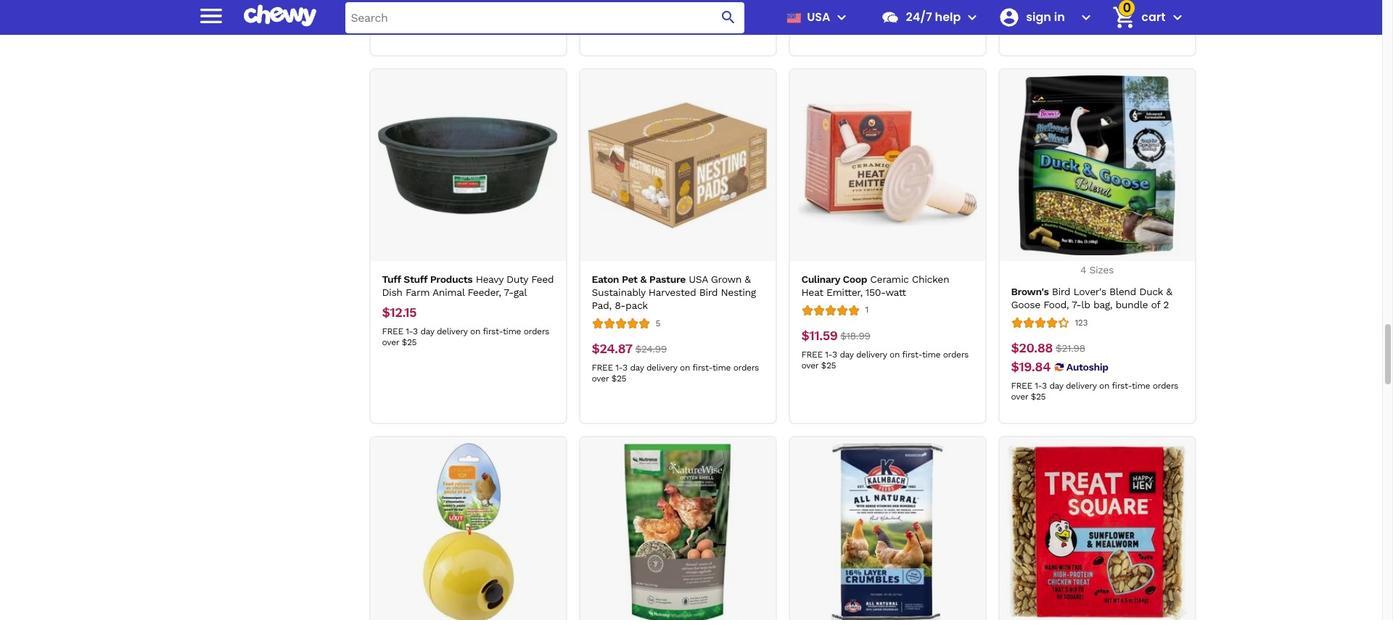 Task type: describe. For each thing, give the bounding box(es) containing it.
chicken
[[912, 273, 949, 285]]

$25 inside $12.15 free 1-3 day delivery on first-time orders over $25
[[402, 337, 417, 347]]

cart menu image
[[1169, 9, 1186, 26]]

eaton
[[592, 273, 619, 285]]

$21.98 text field
[[1056, 341, 1085, 357]]

sizes
[[1089, 264, 1114, 276]]

lover's
[[1074, 286, 1106, 298]]

pet
[[622, 273, 637, 285]]

ceramic chicken heat emitter, 150-watt
[[801, 273, 949, 298]]

happy hen treats mealworm & sunflower chicken treat square, 5.5-oz bar image
[[1007, 444, 1187, 620]]

& for pet
[[640, 273, 646, 285]]

brown's bird lover's blend duck & goose food, 7-lb bag, bundle of 2 image
[[1007, 75, 1187, 255]]

$12.15 free 1-3 day delivery on first-time orders over $25
[[382, 305, 549, 347]]

submit search image
[[720, 9, 737, 26]]

chewy home image
[[243, 0, 316, 32]]

over inside $12.15 free 1-3 day delivery on first-time orders over $25
[[382, 337, 399, 347]]

3 inside $12.15 free 1-3 day delivery on first-time orders over $25
[[413, 326, 418, 337]]

tuff stuff products heavy duty feed dish farm animal feeder, 7-gal image
[[378, 75, 558, 255]]

pad,
[[592, 300, 612, 311]]

cart link
[[1107, 0, 1166, 35]]

$24.99
[[635, 343, 667, 355]]

feeder,
[[468, 287, 501, 298]]

in
[[1054, 9, 1065, 25]]

& for grown
[[745, 273, 751, 285]]

heavy
[[476, 273, 503, 285]]

bundle
[[1116, 299, 1148, 311]]

delivery inside $12.15 free 1-3 day delivery on first-time orders over $25
[[437, 326, 468, 337]]

orders inside $12.15 free 1-3 day delivery on first-time orders over $25
[[524, 326, 549, 337]]

$20.88
[[1011, 341, 1053, 356]]

$19.84 text field
[[1011, 359, 1050, 375]]

123
[[1075, 318, 1088, 328]]

sign
[[1026, 9, 1051, 25]]

tuff stuff products
[[382, 273, 473, 285]]

nesting
[[721, 287, 756, 298]]

150-
[[865, 287, 885, 298]]

$12.15 text field
[[382, 305, 416, 321]]

usa for usa
[[807, 9, 830, 25]]

pasture
[[649, 273, 686, 285]]

eaton pet & pasture
[[592, 273, 686, 285]]

$20.88 text field
[[1011, 341, 1053, 357]]

$24.87 text field
[[592, 341, 632, 357]]

items image
[[1111, 5, 1137, 30]]

chewy support image
[[881, 8, 900, 27]]

emitter,
[[826, 287, 863, 298]]

sign in link
[[993, 0, 1075, 35]]

goose
[[1011, 299, 1040, 311]]

culinary coop
[[801, 273, 867, 285]]

watt
[[885, 287, 906, 298]]

feed
[[531, 273, 554, 285]]

help menu image
[[964, 9, 981, 26]]

food,
[[1043, 299, 1069, 311]]

4
[[1080, 264, 1086, 276]]

pack
[[625, 300, 648, 311]]

$20.88 $21.98
[[1011, 341, 1085, 356]]

farm
[[406, 287, 430, 298]]

bird inside "bird lover's blend duck & goose food, 7-lb bag, bundle of 2"
[[1052, 286, 1070, 298]]

grown
[[711, 273, 741, 285]]

bird inside usa grown & sustainably harvested bird nesting pad, 8-pack
[[699, 287, 718, 298]]

$21.98
[[1056, 343, 1085, 354]]

on inside $12.15 free 1-3 day delivery on first-time orders over $25
[[470, 326, 480, 337]]



Task type: locate. For each thing, give the bounding box(es) containing it.
dish
[[382, 287, 402, 298]]

0 horizontal spatial bird
[[699, 287, 718, 298]]

1
[[865, 305, 868, 315]]

7- inside "bird lover's blend duck & goose food, 7-lb bag, bundle of 2"
[[1072, 299, 1081, 311]]

duty
[[506, 273, 528, 285]]

1 bird from the left
[[1052, 286, 1070, 298]]

first-
[[693, 0, 712, 6], [483, 9, 503, 19], [902, 13, 922, 23], [483, 326, 503, 337], [902, 350, 922, 360], [693, 363, 712, 373], [1112, 381, 1132, 391]]

& inside usa grown & sustainably harvested bird nesting pad, 8-pack
[[745, 273, 751, 285]]

nutrena naturewise oyster shell chicken feed, 7-lb bag image
[[588, 444, 768, 620]]

7-
[[504, 287, 514, 298], [1072, 299, 1081, 311]]

usa inside usa grown & sustainably harvested bird nesting pad, 8-pack
[[689, 273, 708, 285]]

& right pet
[[640, 273, 646, 285]]

bird up food,
[[1052, 286, 1070, 298]]

7- down duty
[[504, 287, 514, 298]]

bag,
[[1093, 299, 1112, 311]]

$11.59
[[801, 328, 838, 343]]

2 horizontal spatial &
[[1166, 286, 1172, 298]]

1 horizontal spatial usa
[[807, 9, 830, 25]]

help
[[935, 9, 961, 25]]

None text field
[[382, 0, 416, 3]]

usa for usa grown & sustainably harvested bird nesting pad, 8-pack
[[689, 273, 708, 285]]

ceramic
[[870, 273, 909, 285]]

24/7
[[906, 9, 932, 25]]

0 horizontal spatial &
[[640, 273, 646, 285]]

Product search field
[[345, 2, 745, 33]]

account menu image
[[1078, 9, 1095, 26]]

2
[[1163, 299, 1169, 311]]

$18.99 text field
[[840, 328, 870, 344]]

usa left menu icon
[[807, 9, 830, 25]]

$18.99
[[840, 330, 870, 342]]

2 bird from the left
[[699, 287, 718, 298]]

0 vertical spatial usa
[[807, 9, 830, 25]]

usa button
[[781, 0, 851, 35]]

1-
[[615, 0, 623, 6], [406, 9, 413, 19], [825, 13, 832, 23], [406, 326, 413, 337], [825, 350, 832, 360], [615, 363, 623, 373], [1035, 381, 1042, 391]]

$19.84
[[1011, 359, 1050, 375]]

usa left grown in the right top of the page
[[689, 273, 708, 285]]

brown's
[[1011, 286, 1049, 298]]

$25
[[611, 7, 626, 17], [402, 19, 417, 30], [821, 24, 836, 34], [402, 337, 417, 347], [821, 361, 836, 371], [611, 374, 626, 384], [1031, 392, 1046, 402]]

of
[[1151, 299, 1160, 311]]

on
[[680, 0, 690, 6], [470, 9, 480, 19], [890, 13, 900, 23], [470, 326, 480, 337], [890, 350, 900, 360], [680, 363, 690, 373], [1099, 381, 1109, 391]]

delivery
[[646, 0, 677, 6], [437, 9, 468, 19], [856, 13, 887, 23], [437, 326, 468, 337], [856, 350, 887, 360], [646, 363, 677, 373], [1066, 381, 1097, 391]]

menu image
[[833, 9, 851, 26]]

coop
[[843, 273, 867, 285]]

autoship
[[1066, 362, 1108, 373]]

& up 2
[[1166, 286, 1172, 298]]

& inside "bird lover's blend duck & goose food, 7-lb bag, bundle of 2"
[[1166, 286, 1172, 298]]

first- inside $12.15 free 1-3 day delivery on first-time orders over $25
[[483, 326, 503, 337]]

bird down grown in the right top of the page
[[699, 287, 718, 298]]

products
[[430, 273, 473, 285]]

heat
[[801, 287, 823, 298]]

1 horizontal spatial &
[[745, 273, 751, 285]]

orders
[[733, 0, 759, 6], [524, 9, 549, 19], [943, 13, 969, 23], [524, 326, 549, 337], [943, 350, 969, 360], [733, 363, 759, 373], [1153, 381, 1178, 391]]

7- for lb
[[1072, 299, 1081, 311]]

free inside $12.15 free 1-3 day delivery on first-time orders over $25
[[382, 326, 403, 337]]

bird lover's blend duck & goose food, 7-lb bag, bundle of 2
[[1011, 286, 1172, 311]]

7- inside heavy duty feed dish farm animal feeder, 7-gal
[[504, 287, 514, 298]]

culinary
[[801, 273, 840, 285]]

lixit chicken toy, 16-oz, 1 count image
[[378, 444, 558, 620]]

time inside $12.15 free 1-3 day delivery on first-time orders over $25
[[503, 326, 521, 337]]

0 vertical spatial 7-
[[504, 287, 514, 298]]

day inside $12.15 free 1-3 day delivery on first-time orders over $25
[[420, 326, 434, 337]]

over
[[592, 7, 609, 17], [382, 19, 399, 30], [801, 24, 818, 34], [382, 337, 399, 347], [801, 361, 818, 371], [592, 374, 609, 384], [1011, 392, 1028, 402]]

5
[[656, 318, 660, 328]]

usa
[[807, 9, 830, 25], [689, 273, 708, 285]]

free
[[592, 0, 613, 6], [382, 9, 403, 19], [801, 13, 823, 23], [382, 326, 403, 337], [801, 350, 823, 360], [592, 363, 613, 373], [1011, 381, 1032, 391]]

animal
[[432, 287, 464, 298]]

culinary coop ceramic chicken heat emitter, 150-watt image
[[797, 75, 977, 255]]

24/7 help link
[[875, 0, 961, 35]]

gal
[[514, 287, 527, 298]]

harvested
[[649, 287, 696, 298]]

duck
[[1139, 286, 1163, 298]]

sign in
[[1026, 9, 1065, 25]]

$24.99 text field
[[635, 341, 667, 357]]

eaton pet & pasture usa grown & sustainably harvested bird nesting pad, 8-pack image
[[588, 75, 768, 255]]

$12.15
[[382, 305, 416, 320]]

0 horizontal spatial 7-
[[504, 287, 514, 298]]

kalmbach feeds all natural 16% protein layer crumbles chicken feed, 50-lb bag image
[[797, 444, 977, 620]]

$11.59 $18.99
[[801, 328, 870, 343]]

8-
[[615, 300, 625, 311]]

stuff
[[404, 273, 427, 285]]

day
[[630, 0, 644, 6], [420, 9, 434, 19], [840, 13, 853, 23], [420, 326, 434, 337], [840, 350, 853, 360], [630, 363, 644, 373], [1049, 381, 1063, 391]]

& up nesting
[[745, 273, 751, 285]]

1 horizontal spatial 7-
[[1072, 299, 1081, 311]]

1 horizontal spatial bird
[[1052, 286, 1070, 298]]

1 vertical spatial 7-
[[1072, 299, 1081, 311]]

1- inside $12.15 free 1-3 day delivery on first-time orders over $25
[[406, 326, 413, 337]]

4 sizes
[[1080, 264, 1114, 276]]

lb
[[1081, 299, 1090, 311]]

0 horizontal spatial usa
[[689, 273, 708, 285]]

$24.87
[[592, 341, 632, 356]]

Search text field
[[345, 2, 745, 33]]

blend
[[1109, 286, 1136, 298]]

tuff
[[382, 273, 401, 285]]

usa inside dropdown button
[[807, 9, 830, 25]]

sustainably
[[592, 287, 645, 298]]

7- for gal
[[504, 287, 514, 298]]

bird
[[1052, 286, 1070, 298], [699, 287, 718, 298]]

heavy duty feed dish farm animal feeder, 7-gal
[[382, 273, 554, 298]]

free 1-3 day delivery on first-time orders over $25
[[592, 0, 759, 17], [382, 9, 549, 30], [801, 13, 969, 34], [801, 350, 969, 371], [592, 363, 759, 384], [1011, 381, 1178, 402]]

usa grown & sustainably harvested bird nesting pad, 8-pack
[[592, 273, 756, 311]]

1 vertical spatial usa
[[689, 273, 708, 285]]

&
[[640, 273, 646, 285], [745, 273, 751, 285], [1166, 286, 1172, 298]]

time
[[712, 0, 731, 6], [503, 9, 521, 19], [922, 13, 940, 23], [503, 326, 521, 337], [922, 350, 940, 360], [712, 363, 731, 373], [1132, 381, 1150, 391]]

3
[[623, 0, 627, 6], [413, 9, 418, 19], [832, 13, 837, 23], [413, 326, 418, 337], [832, 350, 837, 360], [623, 363, 627, 373], [1042, 381, 1047, 391]]

menu image
[[196, 1, 225, 30]]

$11.59 text field
[[801, 328, 838, 344]]

cart
[[1142, 9, 1166, 25]]

$24.87 $24.99
[[592, 341, 667, 356]]

7- up 123
[[1072, 299, 1081, 311]]

24/7 help
[[906, 9, 961, 25]]



Task type: vqa. For each thing, say whether or not it's contained in the screenshot.
"Dish"
yes



